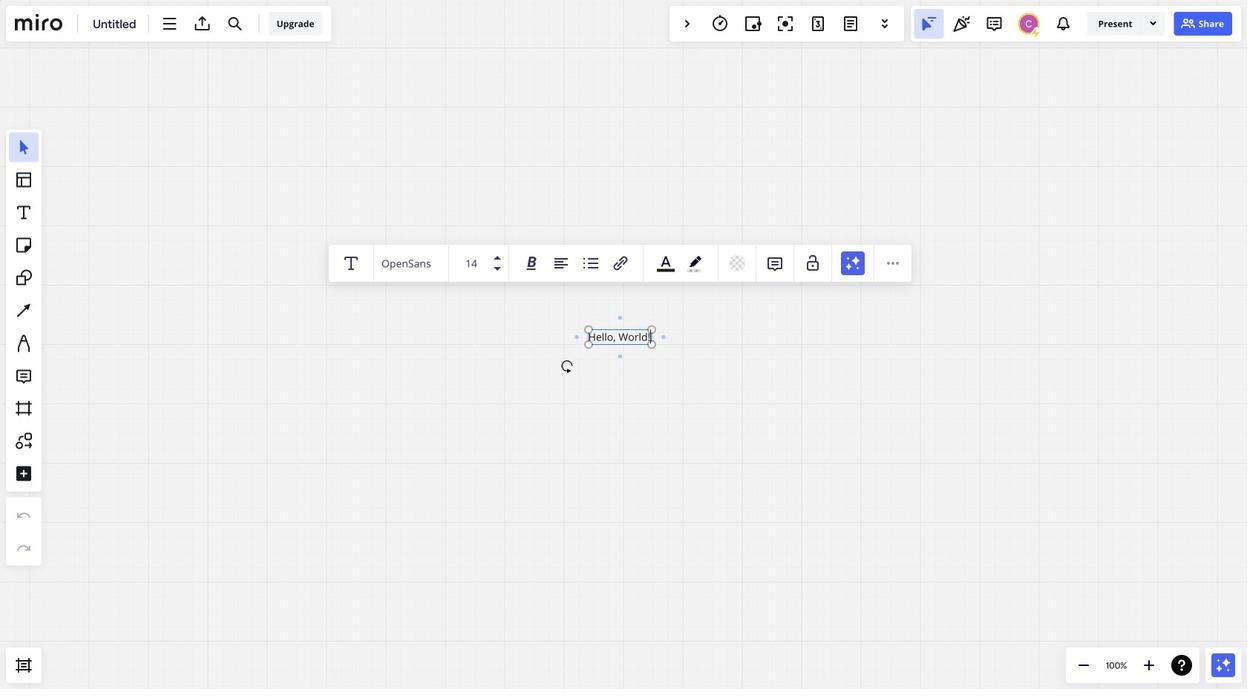 Task type: vqa. For each thing, say whether or not it's contained in the screenshot.
creation TOOLBAR
yes



Task type: describe. For each thing, give the bounding box(es) containing it.
context menu toolbar
[[329, 245, 912, 282]]

hide collaborators' cursors image
[[920, 15, 938, 33]]

creation toolbar
[[6, 48, 42, 648]]

reactions image
[[953, 15, 971, 33]]

main menu image
[[161, 15, 179, 33]]

feed image
[[1055, 15, 1072, 33]]

collaboration toolbar
[[670, 6, 904, 42]]

search image
[[226, 15, 244, 33]]

comment image
[[986, 15, 1003, 33]]

export this board image
[[193, 15, 211, 33]]



Task type: locate. For each thing, give the bounding box(es) containing it.
open frames image
[[15, 657, 33, 675]]

font size text field
[[458, 251, 485, 277]]

spagx image
[[1179, 15, 1197, 33], [1030, 27, 1042, 39], [342, 255, 360, 272], [612, 255, 630, 272], [804, 255, 822, 272], [494, 256, 501, 260], [689, 256, 702, 267], [887, 258, 899, 269]]

communication toolbar
[[911, 6, 1241, 42]]

spagx image
[[1148, 17, 1159, 29], [766, 255, 784, 272], [661, 256, 671, 267], [527, 257, 536, 270], [555, 258, 568, 269], [584, 258, 598, 269], [494, 267, 501, 271], [687, 269, 705, 272]]

hide apps image
[[679, 15, 696, 33]]

board toolbar
[[6, 6, 331, 42]]



